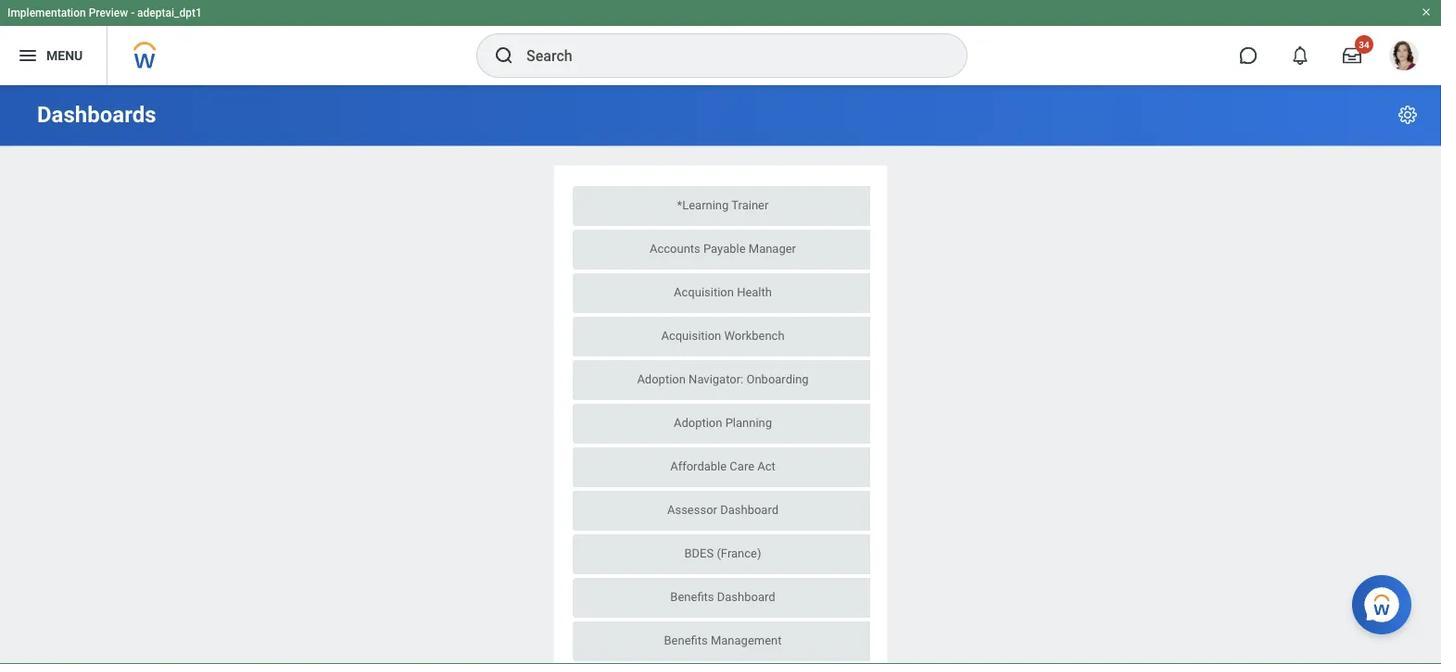Task type: vqa. For each thing, say whether or not it's contained in the screenshot.
topmost chevron right icon
no



Task type: locate. For each thing, give the bounding box(es) containing it.
benefits
[[670, 590, 714, 604], [664, 633, 707, 647]]

acquisition down accounts payable manager link
[[673, 285, 733, 299]]

benefits down benefits dashboard link
[[664, 633, 707, 647]]

-
[[131, 6, 134, 19]]

0 vertical spatial adoption
[[637, 372, 685, 386]]

dashboard down the 'care'
[[720, 503, 778, 517]]

dashboard
[[720, 503, 778, 517], [717, 590, 775, 604]]

acquisition workbench link
[[572, 316, 872, 356]]

configure image
[[1397, 104, 1419, 126]]

accounts payable manager
[[649, 241, 796, 255]]

search image
[[493, 44, 515, 67]]

*learning trainer link
[[572, 186, 872, 226]]

dashboard up management
[[717, 590, 775, 604]]

34 button
[[1332, 35, 1373, 76]]

trainer
[[731, 198, 768, 212]]

bdes (france)
[[684, 546, 761, 560]]

adoption left the 'navigator:'
[[637, 372, 685, 386]]

1 vertical spatial adoption
[[673, 416, 722, 430]]

benefits down bdes
[[670, 590, 714, 604]]

0 vertical spatial benefits
[[670, 590, 714, 604]]

1 vertical spatial acquisition
[[661, 329, 721, 342]]

(france)
[[716, 546, 761, 560]]

management
[[710, 633, 781, 647]]

affordable care act
[[670, 459, 775, 473]]

dashboard for assessor dashboard
[[720, 503, 778, 517]]

benefits for benefits management
[[664, 633, 707, 647]]

justify image
[[17, 44, 39, 67]]

1 vertical spatial benefits
[[664, 633, 707, 647]]

adoption inside adoption planning link
[[673, 416, 722, 430]]

adoption inside adoption navigator: onboarding link
[[637, 372, 685, 386]]

benefits for benefits dashboard
[[670, 590, 714, 604]]

menu
[[46, 48, 83, 63]]

benefits dashboard
[[670, 590, 775, 604]]

1 vertical spatial dashboard
[[717, 590, 775, 604]]

adoption up affordable
[[673, 416, 722, 430]]

acquisition
[[673, 285, 733, 299], [661, 329, 721, 342]]

acquisition workbench
[[661, 329, 784, 342]]

benefits management link
[[572, 621, 872, 661]]

care
[[729, 459, 754, 473]]

0 vertical spatial acquisition
[[673, 285, 733, 299]]

bdes
[[684, 546, 713, 560]]

adoption
[[637, 372, 685, 386], [673, 416, 722, 430]]

adeptai_dpt1
[[137, 6, 202, 19]]

adoption navigator: onboarding
[[637, 372, 808, 386]]

assessor dashboard
[[667, 503, 778, 517]]

0 vertical spatial dashboard
[[720, 503, 778, 517]]

adoption planning
[[673, 416, 772, 430]]

workbench
[[724, 329, 784, 342]]

inbox large image
[[1343, 46, 1361, 65]]

assessor dashboard link
[[572, 491, 872, 531]]

notifications large image
[[1291, 46, 1309, 65]]

health
[[736, 285, 771, 299]]

acquisition for acquisition health
[[673, 285, 733, 299]]

acquisition up the 'navigator:'
[[661, 329, 721, 342]]

accounts
[[649, 241, 700, 255]]

assessor
[[667, 503, 717, 517]]

acquisition health
[[673, 285, 771, 299]]

profile logan mcneil image
[[1389, 41, 1419, 74]]



Task type: describe. For each thing, give the bounding box(es) containing it.
adoption planning link
[[572, 404, 872, 443]]

close environment banner image
[[1421, 6, 1432, 18]]

act
[[757, 459, 775, 473]]

benefits management
[[664, 633, 781, 647]]

navigator:
[[688, 372, 743, 386]]

acquisition health link
[[572, 273, 872, 313]]

*learning
[[677, 198, 728, 212]]

adoption for adoption navigator: onboarding
[[637, 372, 685, 386]]

Search Workday  search field
[[526, 35, 929, 76]]

acquisition for acquisition workbench
[[661, 329, 721, 342]]

planning
[[725, 416, 772, 430]]

manager
[[748, 241, 796, 255]]

accounts payable manager link
[[572, 229, 872, 269]]

payable
[[703, 241, 745, 255]]

dashboard for benefits dashboard
[[717, 590, 775, 604]]

affordable care act link
[[572, 447, 872, 487]]

adoption for adoption planning
[[673, 416, 722, 430]]

affordable
[[670, 459, 726, 473]]

dashboards main content
[[0, 85, 1441, 664]]

menu banner
[[0, 0, 1441, 85]]

implementation preview -   adeptai_dpt1
[[7, 6, 202, 19]]

*learning trainer
[[677, 198, 768, 212]]

dashboards
[[37, 101, 156, 128]]

preview
[[89, 6, 128, 19]]

onboarding
[[746, 372, 808, 386]]

menu button
[[0, 26, 107, 85]]

benefits dashboard link
[[572, 578, 872, 618]]

bdes (france) link
[[572, 534, 872, 574]]

adoption navigator: onboarding link
[[572, 360, 872, 400]]

implementation
[[7, 6, 86, 19]]

34
[[1359, 39, 1369, 50]]



